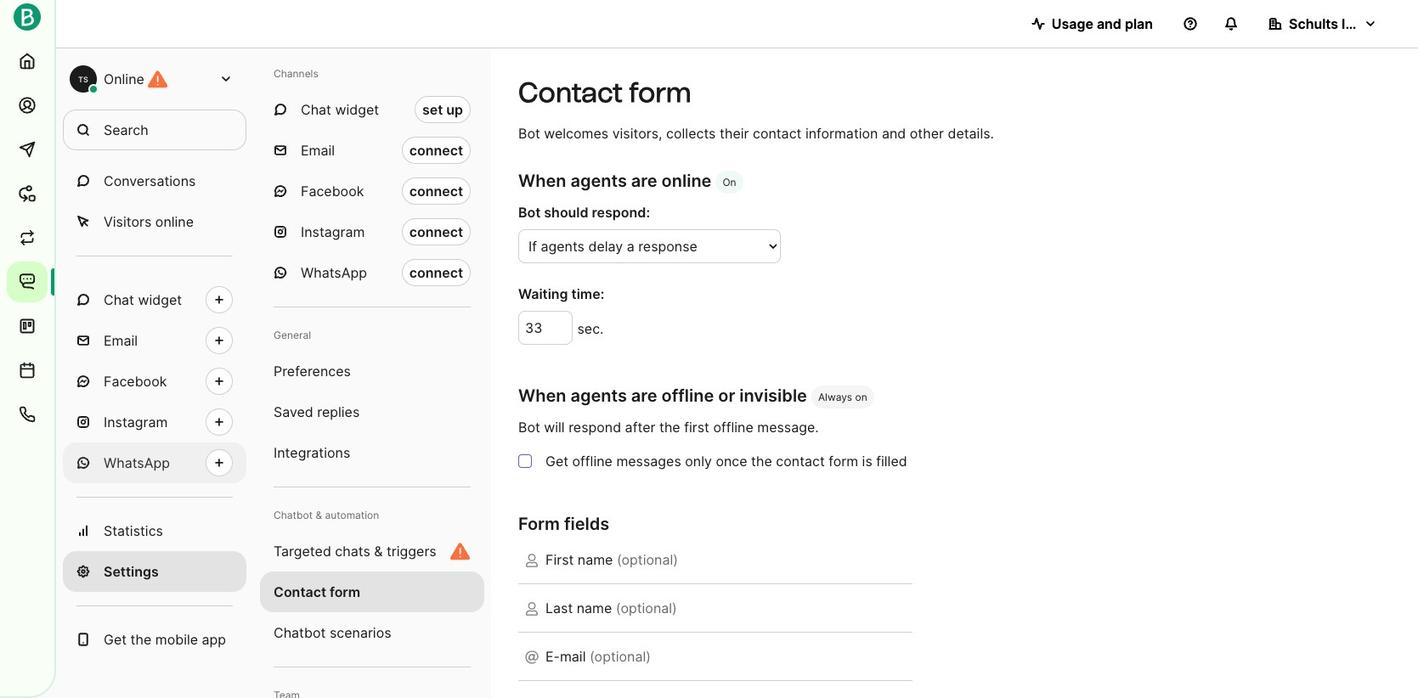 Task type: vqa. For each thing, say whether or not it's contained in the screenshot.
account,
no



Task type: describe. For each thing, give the bounding box(es) containing it.
get the mobile app link
[[63, 620, 246, 660]]

bot will respond after the first offline message.
[[518, 419, 819, 436]]

last
[[546, 600, 573, 617]]

1 vertical spatial chat widget
[[104, 292, 182, 309]]

chatbot for chatbot & automation
[[274, 509, 313, 522]]

replies
[[317, 404, 360, 421]]

0 horizontal spatial and
[[882, 125, 906, 142]]

saved replies
[[274, 404, 360, 421]]

visitors,
[[613, 125, 663, 142]]

1 vertical spatial online
[[155, 213, 194, 230]]

automation
[[325, 509, 379, 522]]

optional for first name ( optional )
[[622, 552, 673, 569]]

1 vertical spatial whatsapp
[[104, 455, 170, 472]]

0 vertical spatial chat
[[301, 101, 331, 118]]

1 vertical spatial contact form
[[274, 584, 360, 601]]

search
[[104, 122, 148, 139]]

always
[[818, 391, 853, 404]]

conversations link
[[63, 161, 246, 201]]

after
[[625, 419, 656, 436]]

optional for e-mail ( optional )
[[595, 649, 646, 666]]

general
[[274, 329, 311, 342]]

1 horizontal spatial the
[[659, 419, 681, 436]]

details.
[[948, 125, 994, 142]]

connect for instagram
[[409, 224, 463, 241]]

integrations link
[[260, 433, 484, 473]]

0 horizontal spatial form
[[330, 584, 360, 601]]

inc
[[1342, 15, 1362, 32]]

visitors online
[[104, 213, 194, 230]]

1 vertical spatial contact
[[776, 453, 825, 470]]

welcomes
[[544, 125, 609, 142]]

optional for last name ( optional )
[[621, 600, 672, 617]]

settings
[[104, 564, 159, 581]]

mobile
[[155, 632, 198, 649]]

last name ( optional )
[[546, 600, 677, 617]]

information
[[806, 125, 878, 142]]

form
[[518, 515, 560, 535]]

targeted chats & triggers
[[274, 543, 437, 560]]

instagram link
[[63, 402, 246, 443]]

waiting
[[518, 286, 568, 303]]

schults
[[1289, 15, 1339, 32]]

should
[[544, 204, 589, 221]]

usage and plan button
[[1018, 7, 1167, 41]]

messages
[[617, 453, 681, 470]]

chatbot scenarios
[[274, 625, 391, 642]]

filled
[[877, 453, 907, 470]]

0 vertical spatial offline
[[662, 386, 714, 406]]

schults inc button
[[1255, 7, 1391, 41]]

up
[[446, 101, 463, 118]]

message.
[[758, 419, 819, 436]]

targeted chats & triggers link
[[260, 531, 484, 572]]

are for offline
[[631, 386, 658, 406]]

0 horizontal spatial contact
[[274, 584, 326, 601]]

only
[[685, 453, 712, 470]]

form fields
[[518, 515, 610, 535]]

schults inc
[[1289, 15, 1362, 32]]

2 horizontal spatial the
[[751, 453, 772, 470]]

1 horizontal spatial widget
[[335, 101, 379, 118]]

plan
[[1125, 15, 1153, 32]]

0 horizontal spatial facebook
[[104, 373, 167, 390]]

first name ( optional )
[[546, 552, 678, 569]]

fields
[[564, 515, 610, 535]]

always on
[[818, 391, 868, 404]]

settings link
[[63, 552, 246, 592]]

1 horizontal spatial form
[[629, 76, 692, 109]]

first
[[546, 552, 574, 569]]

and inside button
[[1097, 15, 1122, 32]]

ts
[[78, 74, 88, 84]]

their
[[720, 125, 749, 142]]

0 vertical spatial &
[[316, 509, 322, 522]]

chat widget link
[[63, 280, 246, 320]]

name for last name
[[577, 600, 612, 617]]

2 vertical spatial offline
[[572, 453, 613, 470]]

e-
[[546, 649, 560, 666]]

1 vertical spatial offline
[[713, 419, 754, 436]]

targeted
[[274, 543, 331, 560]]

facebook link
[[63, 361, 246, 402]]

channels
[[274, 67, 319, 80]]

0 vertical spatial chat widget
[[301, 101, 379, 118]]

) for e-mail ( optional )
[[646, 649, 651, 666]]

email link
[[63, 320, 246, 361]]

conversations
[[104, 173, 196, 190]]

contact form link
[[260, 572, 484, 613]]

respond:
[[592, 204, 650, 221]]

connect for facebook
[[409, 183, 463, 200]]

0 vertical spatial online
[[662, 171, 712, 191]]

saved replies link
[[260, 392, 484, 433]]

or
[[718, 386, 736, 406]]

is
[[862, 453, 873, 470]]

app
[[202, 632, 226, 649]]

usage
[[1052, 15, 1094, 32]]

on
[[855, 391, 868, 404]]

time:
[[572, 286, 605, 303]]

bot for bot should respond:
[[518, 204, 541, 221]]

usage and plan
[[1052, 15, 1153, 32]]

0 vertical spatial contact
[[753, 125, 802, 142]]

whatsapp link
[[63, 443, 246, 484]]



Task type: locate. For each thing, give the bounding box(es) containing it.
preferences link
[[260, 351, 484, 392]]

2 bot from the top
[[518, 204, 541, 221]]

chatbot scenarios link
[[260, 613, 484, 654]]

1 horizontal spatial contact
[[518, 76, 623, 109]]

online left on
[[662, 171, 712, 191]]

email down the 'chat widget' link
[[104, 332, 138, 349]]

agents
[[571, 171, 627, 191], [571, 386, 627, 406]]

whatsapp up general
[[301, 264, 367, 281]]

email inside 'link'
[[104, 332, 138, 349]]

scenarios
[[330, 625, 391, 642]]

get offline messages only once the contact form is filled
[[546, 453, 907, 470]]

when agents are online
[[518, 171, 712, 191]]

1 vertical spatial chatbot
[[274, 625, 326, 642]]

0 vertical spatial email
[[301, 142, 335, 159]]

are for online
[[631, 171, 658, 191]]

) down the first name ( optional )
[[672, 600, 677, 617]]

chatbot for chatbot scenarios
[[274, 625, 326, 642]]

name right last
[[577, 600, 612, 617]]

email down "channels"
[[301, 142, 335, 159]]

e-mail ( optional )
[[546, 649, 651, 666]]

2 chatbot from the top
[[274, 625, 326, 642]]

2 connect from the top
[[409, 183, 463, 200]]

and
[[1097, 15, 1122, 32], [882, 125, 906, 142]]

3 bot from the top
[[518, 419, 540, 436]]

chat widget
[[301, 101, 379, 118], [104, 292, 182, 309]]

contact up welcomes
[[518, 76, 623, 109]]

1 horizontal spatial chat
[[301, 101, 331, 118]]

connect for email
[[409, 142, 463, 159]]

when
[[518, 171, 566, 191], [518, 386, 566, 406]]

contact form down targeted
[[274, 584, 360, 601]]

sec.
[[578, 321, 604, 338]]

0 horizontal spatial widget
[[138, 292, 182, 309]]

1 vertical spatial contact
[[274, 584, 326, 601]]

invisible
[[740, 386, 807, 406]]

0 vertical spatial contact form
[[518, 76, 692, 109]]

form
[[629, 76, 692, 109], [829, 453, 859, 470], [330, 584, 360, 601]]

0 vertical spatial name
[[578, 552, 613, 569]]

0 horizontal spatial the
[[130, 632, 152, 649]]

are
[[631, 171, 658, 191], [631, 386, 658, 406]]

collects
[[666, 125, 716, 142]]

statistics link
[[63, 511, 246, 552]]

( right mail
[[590, 649, 595, 666]]

bot left welcomes
[[518, 125, 540, 142]]

1 horizontal spatial instagram
[[301, 224, 365, 241]]

widget up email 'link'
[[138, 292, 182, 309]]

agents up bot should respond: at the top left of page
[[571, 171, 627, 191]]

get left mobile
[[104, 632, 127, 649]]

1 vertical spatial agents
[[571, 386, 627, 406]]

2 vertical spatial )
[[646, 649, 651, 666]]

1 vertical spatial bot
[[518, 204, 541, 221]]

1 vertical spatial facebook
[[104, 373, 167, 390]]

optional
[[622, 552, 673, 569], [621, 600, 672, 617], [595, 649, 646, 666]]

bot should respond:
[[518, 204, 650, 221]]

)
[[673, 552, 678, 569], [672, 600, 677, 617], [646, 649, 651, 666]]

1 horizontal spatial facebook
[[301, 183, 364, 200]]

chatbot & automation
[[274, 509, 379, 522]]

chatbot up targeted
[[274, 509, 313, 522]]

widget left set
[[335, 101, 379, 118]]

chat up email 'link'
[[104, 292, 134, 309]]

3 connect from the top
[[409, 224, 463, 241]]

0 horizontal spatial get
[[104, 632, 127, 649]]

1 vertical spatial are
[[631, 386, 658, 406]]

4 connect from the top
[[409, 264, 463, 281]]

and left other
[[882, 125, 906, 142]]

2 when from the top
[[518, 386, 566, 406]]

( up last name ( optional )
[[617, 552, 622, 569]]

2 vertical spatial the
[[130, 632, 152, 649]]

1 chatbot from the top
[[274, 509, 313, 522]]

1 vertical spatial and
[[882, 125, 906, 142]]

0 horizontal spatial contact form
[[274, 584, 360, 601]]

saved
[[274, 404, 313, 421]]

1 vertical spatial chat
[[104, 292, 134, 309]]

once
[[716, 453, 748, 470]]

bot for bot welcomes visitors, collects their contact information and other details.
[[518, 125, 540, 142]]

2 vertical spatial form
[[330, 584, 360, 601]]

and left plan
[[1097, 15, 1122, 32]]

0 vertical spatial are
[[631, 171, 658, 191]]

( down the first name ( optional )
[[616, 600, 621, 617]]

0 vertical spatial bot
[[518, 125, 540, 142]]

1 horizontal spatial whatsapp
[[301, 264, 367, 281]]

first
[[684, 419, 710, 436]]

connect for whatsapp
[[409, 264, 463, 281]]

set up
[[422, 101, 463, 118]]

get for get the mobile app
[[104, 632, 127, 649]]

1 are from the top
[[631, 171, 658, 191]]

whatsapp down instagram link
[[104, 455, 170, 472]]

contact down targeted
[[274, 584, 326, 601]]

when up will
[[518, 386, 566, 406]]

when up should on the top left of the page
[[518, 171, 566, 191]]

2 vertical spatial (
[[590, 649, 595, 666]]

1 vertical spatial form
[[829, 453, 859, 470]]

1 vertical spatial name
[[577, 600, 612, 617]]

will
[[544, 419, 565, 436]]

get for get offline messages only once the contact form is filled
[[546, 453, 569, 470]]

0 vertical spatial widget
[[335, 101, 379, 118]]

chatbot
[[274, 509, 313, 522], [274, 625, 326, 642]]

form left is
[[829, 453, 859, 470]]

agents for offline
[[571, 386, 627, 406]]

1 agents from the top
[[571, 171, 627, 191]]

when for when agents are offline or invisible
[[518, 386, 566, 406]]

widget
[[335, 101, 379, 118], [138, 292, 182, 309]]

1 vertical spatial optional
[[621, 600, 672, 617]]

& left automation
[[316, 509, 322, 522]]

0 vertical spatial and
[[1097, 15, 1122, 32]]

1 horizontal spatial and
[[1097, 15, 1122, 32]]

instagram inside instagram link
[[104, 414, 168, 431]]

2 horizontal spatial form
[[829, 453, 859, 470]]

visitors
[[104, 213, 152, 230]]

bot left will
[[518, 419, 540, 436]]

visitors online link
[[63, 201, 246, 242]]

( for e-mail
[[590, 649, 595, 666]]

0 horizontal spatial &
[[316, 509, 322, 522]]

email
[[301, 142, 335, 159], [104, 332, 138, 349]]

chat
[[301, 101, 331, 118], [104, 292, 134, 309]]

when agents are offline or invisible
[[518, 386, 807, 406]]

2 are from the top
[[631, 386, 658, 406]]

preferences
[[274, 363, 351, 380]]

name for first name
[[578, 552, 613, 569]]

offline
[[662, 386, 714, 406], [713, 419, 754, 436], [572, 453, 613, 470]]

1 vertical spatial when
[[518, 386, 566, 406]]

1 horizontal spatial chat widget
[[301, 101, 379, 118]]

2 agents from the top
[[571, 386, 627, 406]]

) down last name ( optional )
[[646, 649, 651, 666]]

0 vertical spatial the
[[659, 419, 681, 436]]

name right 'first'
[[578, 552, 613, 569]]

1 vertical spatial instagram
[[104, 414, 168, 431]]

offline down or
[[713, 419, 754, 436]]

0 vertical spatial contact
[[518, 76, 623, 109]]

facebook
[[301, 183, 364, 200], [104, 373, 167, 390]]

& right "chats" at the left
[[374, 543, 383, 560]]

respond
[[569, 419, 621, 436]]

1 vertical spatial widget
[[138, 292, 182, 309]]

1 vertical spatial &
[[374, 543, 383, 560]]

( for first name
[[617, 552, 622, 569]]

optional right mail
[[595, 649, 646, 666]]

name
[[578, 552, 613, 569], [577, 600, 612, 617]]

are up "after"
[[631, 386, 658, 406]]

online down the conversations link
[[155, 213, 194, 230]]

chat down "channels"
[[301, 101, 331, 118]]

0 vertical spatial agents
[[571, 171, 627, 191]]

0 horizontal spatial email
[[104, 332, 138, 349]]

triggers
[[387, 543, 437, 560]]

1 vertical spatial email
[[104, 332, 138, 349]]

chat widget down "channels"
[[301, 101, 379, 118]]

get the mobile app
[[104, 632, 226, 649]]

2 vertical spatial bot
[[518, 419, 540, 436]]

1 vertical spatial get
[[104, 632, 127, 649]]

the left mobile
[[130, 632, 152, 649]]

1 horizontal spatial contact form
[[518, 76, 692, 109]]

1 connect from the top
[[409, 142, 463, 159]]

agents for online
[[571, 171, 627, 191]]

1 bot from the top
[[518, 125, 540, 142]]

2 vertical spatial optional
[[595, 649, 646, 666]]

waiting time:
[[518, 286, 605, 303]]

0 horizontal spatial online
[[155, 213, 194, 230]]

on
[[723, 176, 737, 189]]

1 vertical spatial )
[[672, 600, 677, 617]]

bot
[[518, 125, 540, 142], [518, 204, 541, 221], [518, 419, 540, 436]]

1 horizontal spatial get
[[546, 453, 569, 470]]

0 vertical spatial (
[[617, 552, 622, 569]]

contact form up welcomes
[[518, 76, 692, 109]]

whatsapp
[[301, 264, 367, 281], [104, 455, 170, 472]]

form up visitors,
[[629, 76, 692, 109]]

0 vertical spatial get
[[546, 453, 569, 470]]

get
[[546, 453, 569, 470], [104, 632, 127, 649]]

0 horizontal spatial whatsapp
[[104, 455, 170, 472]]

1 horizontal spatial email
[[301, 142, 335, 159]]

bot welcomes visitors, collects their contact information and other details.
[[518, 125, 994, 142]]

are up respond:
[[631, 171, 658, 191]]

0 horizontal spatial chat widget
[[104, 292, 182, 309]]

1 when from the top
[[518, 171, 566, 191]]

offline up first
[[662, 386, 714, 406]]

0 horizontal spatial instagram
[[104, 414, 168, 431]]

get down will
[[546, 453, 569, 470]]

offline down respond
[[572, 453, 613, 470]]

0 vertical spatial form
[[629, 76, 692, 109]]

Waiting time: number field
[[518, 311, 573, 345]]

bot for bot will respond after the first offline message.
[[518, 419, 540, 436]]

0 vertical spatial chatbot
[[274, 509, 313, 522]]

1 vertical spatial the
[[751, 453, 772, 470]]

0 vertical spatial when
[[518, 171, 566, 191]]

chats
[[335, 543, 370, 560]]

bot left should on the top left of the page
[[518, 204, 541, 221]]

( for last name
[[616, 600, 621, 617]]

0 vertical spatial instagram
[[301, 224, 365, 241]]

0 vertical spatial whatsapp
[[301, 264, 367, 281]]

optional up last name ( optional )
[[622, 552, 673, 569]]

0 vertical spatial facebook
[[301, 183, 364, 200]]

&
[[316, 509, 322, 522], [374, 543, 383, 560]]

when for when agents are online
[[518, 171, 566, 191]]

integrations
[[274, 445, 350, 462]]

online
[[104, 71, 144, 88]]

0 horizontal spatial chat
[[104, 292, 134, 309]]

the right the once
[[751, 453, 772, 470]]

other
[[910, 125, 944, 142]]

chat widget up email 'link'
[[104, 292, 182, 309]]

instagram
[[301, 224, 365, 241], [104, 414, 168, 431]]

the left first
[[659, 419, 681, 436]]

0 vertical spatial )
[[673, 552, 678, 569]]

statistics
[[104, 523, 163, 540]]

search link
[[63, 110, 246, 150]]

optional down the first name ( optional )
[[621, 600, 672, 617]]

contact down message. on the bottom of page
[[776, 453, 825, 470]]

) for last name ( optional )
[[672, 600, 677, 617]]

) up last name ( optional )
[[673, 552, 678, 569]]

) for first name ( optional )
[[673, 552, 678, 569]]

0 vertical spatial optional
[[622, 552, 673, 569]]

contact right their
[[753, 125, 802, 142]]

agents up respond
[[571, 386, 627, 406]]

form down "chats" at the left
[[330, 584, 360, 601]]

1 horizontal spatial &
[[374, 543, 383, 560]]

mail
[[560, 649, 586, 666]]

contact
[[753, 125, 802, 142], [776, 453, 825, 470]]

1 horizontal spatial online
[[662, 171, 712, 191]]

set
[[422, 101, 443, 118]]

chatbot left scenarios
[[274, 625, 326, 642]]

1 vertical spatial (
[[616, 600, 621, 617]]



